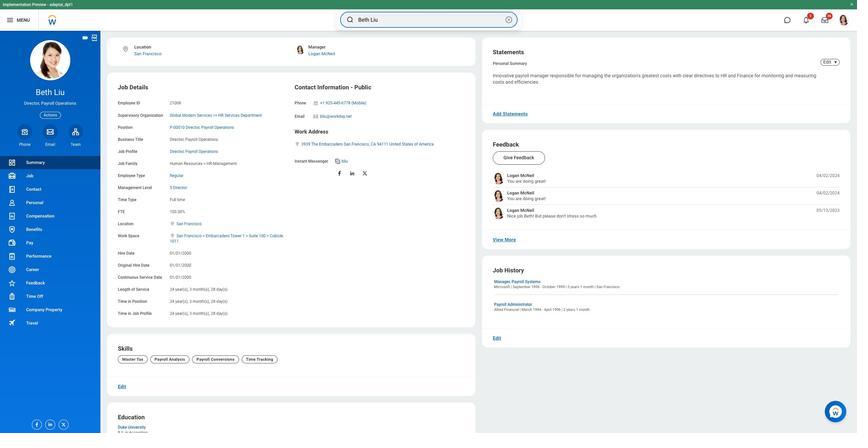 Task type: describe. For each thing, give the bounding box(es) containing it.
3 employee's photo (logan mcneil) image from the top
[[493, 207, 505, 219]]

benefits image
[[8, 226, 16, 234]]

0 horizontal spatial location image
[[122, 46, 129, 53]]

view team image
[[72, 128, 80, 136]]

search image
[[346, 16, 354, 24]]

1 vertical spatial linkedin image
[[46, 420, 53, 427]]

compensation image
[[8, 212, 16, 220]]

Search Workday  search field
[[358, 12, 504, 27]]

team beth liu element
[[68, 142, 83, 147]]

personal summary element
[[493, 60, 527, 66]]

2 group from the left
[[295, 84, 465, 181]]

facebook image
[[337, 170, 343, 176]]

1 location image from the top
[[170, 221, 175, 226]]

0 vertical spatial linkedin image
[[349, 170, 355, 176]]

0 horizontal spatial list
[[0, 156, 100, 330]]

1 horizontal spatial location image
[[295, 142, 300, 146]]

phone image
[[313, 101, 319, 106]]

personal image
[[8, 199, 16, 207]]

facebook image
[[32, 420, 40, 428]]

1 horizontal spatial list
[[493, 173, 840, 219]]



Task type: locate. For each thing, give the bounding box(es) containing it.
phone beth liu element
[[17, 142, 32, 147]]

1 group from the left
[[118, 84, 288, 317]]

x circle image
[[505, 16, 513, 24]]

0 horizontal spatial group
[[118, 84, 288, 317]]

mail image
[[313, 114, 319, 119]]

1 horizontal spatial group
[[295, 84, 465, 181]]

2 vertical spatial employee's photo (logan mcneil) image
[[493, 207, 505, 219]]

location image
[[122, 46, 129, 53], [295, 142, 300, 146]]

0 vertical spatial location image
[[122, 46, 129, 53]]

close environment banner image
[[850, 2, 854, 6]]

0 vertical spatial employee's photo (logan mcneil) image
[[493, 173, 505, 184]]

justify image
[[6, 16, 14, 24]]

summary image
[[8, 159, 16, 167]]

linkedin image
[[349, 170, 355, 176], [46, 420, 53, 427]]

None search field
[[337, 10, 521, 30]]

1 vertical spatial employee's photo (logan mcneil) image
[[493, 190, 505, 202]]

career image
[[8, 266, 16, 274]]

full time element
[[170, 196, 185, 202]]

banner
[[0, 0, 857, 31]]

skype image
[[334, 158, 341, 165]]

job image
[[8, 172, 16, 180]]

social media x image
[[362, 170, 368, 176]]

contact image
[[8, 186, 16, 194]]

mail image
[[46, 128, 54, 136]]

1 vertical spatial location image
[[170, 234, 175, 238]]

list
[[0, 156, 100, 330], [493, 173, 840, 219]]

pay image
[[8, 239, 16, 247]]

performance image
[[8, 252, 16, 261]]

time off image
[[8, 293, 16, 301]]

linkedin image left social media x icon
[[349, 170, 355, 176]]

0 vertical spatial location image
[[170, 221, 175, 226]]

employee's photo (logan mcneil) image
[[493, 173, 505, 184], [493, 190, 505, 202], [493, 207, 505, 219]]

location image
[[170, 221, 175, 226], [170, 234, 175, 238]]

0 horizontal spatial linkedin image
[[46, 420, 53, 427]]

navigation pane region
[[0, 31, 100, 433]]

caret down image
[[832, 60, 840, 65]]

travel image
[[8, 319, 16, 327]]

2 location image from the top
[[170, 234, 175, 238]]

feedback image
[[8, 279, 16, 287]]

1 horizontal spatial linkedin image
[[349, 170, 355, 176]]

view printable version (pdf) image
[[91, 34, 98, 42]]

company property image
[[8, 306, 16, 314]]

profile logan mcneil image
[[839, 15, 849, 27]]

linkedin image left x icon
[[46, 420, 53, 427]]

notifications large image
[[803, 17, 810, 23]]

group
[[118, 84, 288, 317], [295, 84, 465, 181]]

inbox large image
[[822, 17, 828, 23]]

1 employee's photo (logan mcneil) image from the top
[[493, 173, 505, 184]]

phone image
[[20, 128, 29, 136]]

tag image
[[82, 34, 89, 42]]

1 vertical spatial location image
[[295, 142, 300, 146]]

email beth liu element
[[43, 142, 58, 147]]

2 employee's photo (logan mcneil) image from the top
[[493, 190, 505, 202]]

x image
[[59, 420, 66, 428]]



Task type: vqa. For each thing, say whether or not it's contained in the screenshot.
pay
no



